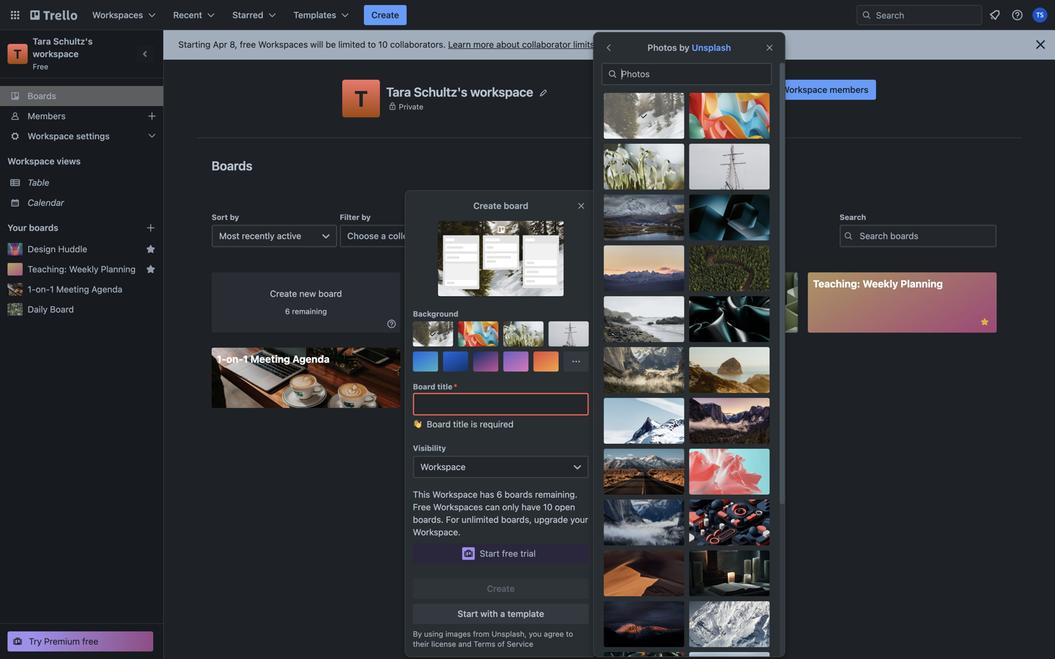 Task type: locate. For each thing, give the bounding box(es) containing it.
workspace for workspace settings
[[28, 131, 74, 141]]

0 horizontal spatial design
[[28, 244, 56, 254]]

workspace inside tara schultz's workspace free
[[33, 49, 79, 59]]

design down the your boards
[[28, 244, 56, 254]]

t button
[[342, 80, 380, 117]]

boards up only
[[505, 490, 533, 500]]

schultz's inside tara schultz's workspace free
[[53, 36, 93, 46]]

1 horizontal spatial create button
[[413, 579, 589, 599]]

6 left remaining
[[285, 307, 290, 316]]

0 horizontal spatial boards
[[28, 91, 56, 101]]

start down unlimited
[[480, 549, 500, 559]]

table link
[[28, 176, 156, 189]]

boards.
[[413, 515, 444, 525]]

upgrade
[[534, 515, 568, 525]]

agenda down remaining
[[292, 353, 330, 365]]

workspace right invite
[[781, 84, 827, 95]]

tara
[[33, 36, 51, 46], [386, 84, 411, 99]]

teaching: weekly planning down design huddle button
[[28, 264, 136, 274]]

1 starred icon image from the top
[[146, 244, 156, 254]]

10 up upgrade
[[543, 502, 552, 512]]

0 horizontal spatial workspace
[[33, 49, 79, 59]]

6 right has
[[497, 490, 502, 500]]

will
[[310, 39, 323, 50]]

1 vertical spatial design huddle
[[415, 278, 487, 290]]

1 horizontal spatial 1
[[243, 353, 248, 365]]

agenda down teaching: weekly planning 'button'
[[92, 284, 122, 295]]

None text field
[[413, 393, 589, 416]]

a right choose
[[381, 231, 386, 241]]

create button up 'starting apr 8, free workspaces will be limited to 10 collaborators. learn more about collaborator limits' at top
[[364, 5, 407, 25]]

0 vertical spatial teaching: weekly planning
[[28, 264, 136, 274]]

1 vertical spatial starred icon image
[[146, 264, 156, 274]]

t left private at the left
[[354, 85, 368, 111]]

0 horizontal spatial boards
[[29, 223, 58, 233]]

start free trial
[[480, 549, 536, 559]]

weekly inside 'button'
[[69, 264, 98, 274]]

apr
[[213, 39, 227, 50]]

1 horizontal spatial close popover image
[[765, 43, 775, 53]]

1 horizontal spatial workspace
[[470, 84, 533, 99]]

boards
[[29, 223, 58, 233], [505, 490, 533, 500]]

0 vertical spatial tara
[[33, 36, 51, 46]]

you
[[529, 630, 542, 639]]

free right 't' 'link'
[[33, 62, 48, 71]]

sm image
[[385, 318, 398, 330]]

1 vertical spatial workspaces
[[258, 39, 308, 50]]

workspace up for
[[432, 490, 478, 500]]

0 horizontal spatial title
[[437, 382, 452, 391]]

1 horizontal spatial 1-on-1 meeting agenda link
[[212, 348, 400, 408]]

0 horizontal spatial start
[[458, 609, 478, 619]]

huddle up background
[[452, 278, 487, 290]]

0 vertical spatial daily board
[[614, 278, 670, 290]]

close popover image
[[765, 43, 775, 53], [576, 201, 586, 211]]

1-on-1 meeting agenda down teaching: weekly planning 'button'
[[28, 284, 122, 295]]

0 horizontal spatial workspaces
[[92, 10, 143, 20]]

10 inside this workspace has 6 boards remaining. free workspaces can only have 10 open boards. for unlimited boards, upgrade your workspace.
[[543, 502, 552, 512]]

to right limited
[[368, 39, 376, 50]]

board
[[504, 201, 528, 211], [318, 289, 342, 299]]

your
[[570, 515, 588, 525]]

workspace views
[[8, 156, 81, 166]]

weekly down design huddle button
[[69, 264, 98, 274]]

workspaces up for
[[433, 502, 483, 512]]

title left *
[[437, 382, 452, 391]]

start for start free trial
[[480, 549, 500, 559]]

6
[[285, 307, 290, 316], [497, 490, 502, 500]]

1 vertical spatial tara
[[386, 84, 411, 99]]

filter
[[340, 213, 360, 222]]

primary element
[[0, 0, 1055, 30]]

design
[[28, 244, 56, 254], [415, 278, 449, 290]]

table
[[28, 177, 49, 188]]

board title *
[[413, 382, 457, 391]]

0 vertical spatial huddle
[[58, 244, 87, 254]]

1 horizontal spatial agenda
[[292, 353, 330, 365]]

1 vertical spatial start
[[458, 609, 478, 619]]

limited
[[338, 39, 365, 50]]

0 vertical spatial 1-
[[28, 284, 36, 295]]

start inside start free trial button
[[480, 549, 500, 559]]

planning down search "text field"
[[901, 278, 943, 290]]

1 vertical spatial 10
[[543, 502, 552, 512]]

1 horizontal spatial daily board
[[614, 278, 670, 290]]

1 horizontal spatial daily
[[614, 278, 638, 290]]

0 vertical spatial teaching:
[[28, 264, 67, 274]]

workspaces
[[92, 10, 143, 20], [258, 39, 308, 50], [433, 502, 483, 512]]

workspaces left will at the top left of the page
[[258, 39, 308, 50]]

1 horizontal spatial schultz's
[[414, 84, 467, 99]]

private
[[399, 102, 423, 111]]

1 vertical spatial schultz's
[[414, 84, 467, 99]]

workspace navigation collapse icon image
[[137, 45, 154, 63]]

0 horizontal spatial 1-
[[28, 284, 36, 295]]

start for start with a template
[[458, 609, 478, 619]]

workspace settings button
[[0, 126, 163, 146]]

workspace up table
[[8, 156, 54, 166]]

photos by unsplash
[[647, 42, 731, 53]]

by right sort
[[230, 213, 239, 222]]

1 horizontal spatial tara
[[386, 84, 411, 99]]

new
[[299, 289, 316, 299]]

workspace for tara schultz's workspace
[[470, 84, 533, 99]]

tara schultz's workspace link
[[33, 36, 95, 59]]

sort by
[[212, 213, 239, 222]]

meeting down 6 remaining
[[250, 353, 290, 365]]

filter by
[[340, 213, 371, 222]]

design up background
[[415, 278, 449, 290]]

10 right limited
[[378, 39, 388, 50]]

to right agree
[[566, 630, 573, 639]]

terms of service link
[[474, 640, 533, 649]]

1 horizontal spatial start
[[480, 549, 500, 559]]

for
[[446, 515, 459, 525]]

t inside 'link'
[[14, 46, 22, 61]]

weekly
[[69, 264, 98, 274], [863, 278, 898, 290]]

workspace inside workspace settings dropdown button
[[28, 131, 74, 141]]

0 vertical spatial board
[[504, 201, 528, 211]]

using
[[424, 630, 443, 639]]

workspace down visibility
[[420, 462, 466, 472]]

1 vertical spatial create button
[[413, 579, 589, 599]]

1 vertical spatial design
[[415, 278, 449, 290]]

from
[[473, 630, 489, 639]]

by
[[413, 630, 422, 639]]

daily board
[[614, 278, 670, 290], [28, 304, 74, 315]]

free right premium
[[82, 636, 98, 647]]

tara inside tara schultz's workspace free
[[33, 36, 51, 46]]

0 horizontal spatial design huddle
[[28, 244, 87, 254]]

daily board link
[[609, 273, 798, 333], [28, 303, 156, 316]]

open
[[555, 502, 575, 512]]

teaching: weekly planning down search "text field"
[[813, 278, 943, 290]]

search
[[840, 213, 866, 222]]

schultz's for tara schultz's workspace
[[414, 84, 467, 99]]

0 vertical spatial start
[[480, 549, 500, 559]]

free right 8,
[[240, 39, 256, 50]]

0 horizontal spatial schultz's
[[53, 36, 93, 46]]

calendar link
[[28, 197, 156, 209]]

collection
[[388, 231, 429, 241]]

board
[[641, 278, 670, 290], [50, 304, 74, 315], [413, 382, 435, 391], [427, 419, 451, 430]]

1 vertical spatial 1
[[243, 353, 248, 365]]

1 horizontal spatial boards
[[505, 490, 533, 500]]

1 horizontal spatial by
[[361, 213, 371, 222]]

create button
[[364, 5, 407, 25], [413, 579, 589, 599]]

1 horizontal spatial to
[[566, 630, 573, 639]]

workspace down about
[[470, 84, 533, 99]]

1 vertical spatial meeting
[[250, 353, 290, 365]]

starting
[[178, 39, 211, 50]]

design huddle down "your boards with 4 items" element
[[28, 244, 87, 254]]

0 vertical spatial meeting
[[56, 284, 89, 295]]

1-on-1 meeting agenda link
[[28, 283, 156, 296], [212, 348, 400, 408]]

teaching:
[[28, 264, 67, 274], [813, 278, 860, 290]]

design huddle up background
[[415, 278, 487, 290]]

0 vertical spatial a
[[381, 231, 386, 241]]

1 horizontal spatial planning
[[901, 278, 943, 290]]

0 horizontal spatial meeting
[[56, 284, 89, 295]]

weekly down search "text field"
[[863, 278, 898, 290]]

starred icon image for teaching: weekly planning
[[146, 264, 156, 274]]

0 vertical spatial weekly
[[69, 264, 98, 274]]

1 horizontal spatial 10
[[543, 502, 552, 512]]

2 starred icon image from the top
[[146, 264, 156, 274]]

1 horizontal spatial 1-
[[217, 353, 226, 365]]

unsplash link
[[692, 42, 731, 53]]

0 vertical spatial schultz's
[[53, 36, 93, 46]]

schultz's down back to home image
[[53, 36, 93, 46]]

sm image
[[744, 84, 756, 96]]

0 horizontal spatial teaching: weekly planning
[[28, 264, 136, 274]]

0 vertical spatial design huddle
[[28, 244, 87, 254]]

0 horizontal spatial 6
[[285, 307, 290, 316]]

0 vertical spatial 1
[[50, 284, 54, 295]]

2 horizontal spatial workspaces
[[433, 502, 483, 512]]

title left the is
[[453, 419, 468, 430]]

your boards with 4 items element
[[8, 220, 127, 235]]

daily
[[614, 278, 638, 290], [28, 304, 48, 315]]

workspaces up workspace navigation collapse icon
[[92, 10, 143, 20]]

start inside "start with a template" button
[[458, 609, 478, 619]]

starred icon image
[[146, 244, 156, 254], [146, 264, 156, 274]]

1-on-1 meeting agenda down 6 remaining
[[217, 353, 330, 365]]

workspace right 't' 'link'
[[33, 49, 79, 59]]

👋
[[413, 419, 422, 430]]

t for t button
[[354, 85, 368, 111]]

planning down design huddle button
[[101, 264, 136, 274]]

schultz's
[[53, 36, 93, 46], [414, 84, 467, 99]]

choose a collection button
[[340, 225, 465, 247]]

1 horizontal spatial free
[[413, 502, 431, 512]]

a right with
[[500, 609, 505, 619]]

try premium free button
[[8, 632, 153, 652]]

1 vertical spatial boards
[[212, 158, 252, 173]]

0 horizontal spatial planning
[[101, 264, 136, 274]]

starred icon image for design huddle
[[146, 244, 156, 254]]

0 horizontal spatial board
[[318, 289, 342, 299]]

by right filter
[[361, 213, 371, 222]]

by for filter
[[361, 213, 371, 222]]

1 horizontal spatial teaching:
[[813, 278, 860, 290]]

2 horizontal spatial by
[[679, 42, 689, 53]]

tara up private at the left
[[386, 84, 411, 99]]

create button inside 'primary' element
[[364, 5, 407, 25]]

this workspace has 6 boards remaining. free workspaces can only have 10 open boards. for unlimited boards, upgrade your workspace.
[[413, 490, 588, 538]]

create board
[[473, 201, 528, 211]]

schultz's for tara schultz's workspace free
[[53, 36, 93, 46]]

0 horizontal spatial free
[[82, 636, 98, 647]]

create button up start with a template
[[413, 579, 589, 599]]

8,
[[230, 39, 237, 50]]

0 horizontal spatial by
[[230, 213, 239, 222]]

0 vertical spatial boards
[[29, 223, 58, 233]]

1 horizontal spatial daily board link
[[609, 273, 798, 333]]

0 notifications image
[[987, 8, 1002, 23]]

1 horizontal spatial on-
[[226, 353, 243, 365]]

tara for tara schultz's workspace
[[386, 84, 411, 99]]

boards up sort by
[[212, 158, 252, 173]]

0 horizontal spatial on-
[[36, 284, 50, 295]]

your
[[8, 223, 27, 233]]

0 vertical spatial design
[[28, 244, 56, 254]]

search image
[[862, 10, 872, 20]]

0 vertical spatial planning
[[101, 264, 136, 274]]

calendar
[[28, 198, 64, 208]]

unlimited
[[462, 515, 499, 525]]

to
[[368, 39, 376, 50], [566, 630, 573, 639]]

1 horizontal spatial 1-on-1 meeting agenda
[[217, 353, 330, 365]]

workspace.
[[413, 527, 461, 538]]

trial
[[520, 549, 536, 559]]

t left tara schultz's workspace free
[[14, 46, 22, 61]]

1 vertical spatial a
[[500, 609, 505, 619]]

0 horizontal spatial tara
[[33, 36, 51, 46]]

choose
[[347, 231, 379, 241]]

about
[[496, 39, 520, 50]]

👋 board title is required
[[413, 419, 514, 430]]

workspaces inside this workspace has 6 boards remaining. free workspaces can only have 10 open boards. for unlimited boards, upgrade your workspace.
[[433, 502, 483, 512]]

1 vertical spatial to
[[566, 630, 573, 639]]

t link
[[8, 44, 28, 64]]

boards down calendar
[[29, 223, 58, 233]]

license and terms of service
[[431, 640, 533, 649]]

custom image image
[[428, 329, 438, 339]]

1 horizontal spatial t
[[354, 85, 368, 111]]

1 horizontal spatial title
[[453, 419, 468, 430]]

limits
[[573, 39, 595, 50]]

0 vertical spatial to
[[368, 39, 376, 50]]

1 vertical spatial t
[[354, 85, 368, 111]]

tara for tara schultz's workspace free
[[33, 36, 51, 46]]

0 horizontal spatial teaching:
[[28, 264, 67, 274]]

1 vertical spatial board
[[318, 289, 342, 299]]

workspace down "members"
[[28, 131, 74, 141]]

1 vertical spatial huddle
[[452, 278, 487, 290]]

free down this
[[413, 502, 431, 512]]

free left the trial
[[502, 549, 518, 559]]

start free trial button
[[413, 544, 589, 564]]

1 horizontal spatial a
[[500, 609, 505, 619]]

Search text field
[[840, 225, 997, 247]]

free
[[240, 39, 256, 50], [502, 549, 518, 559], [82, 636, 98, 647]]

create inside 'primary' element
[[371, 10, 399, 20]]

free
[[33, 62, 48, 71], [413, 502, 431, 512]]

start with a template button
[[413, 604, 589, 624]]

agree
[[544, 630, 564, 639]]

tara right 't' 'link'
[[33, 36, 51, 46]]

0 horizontal spatial 1-on-1 meeting agenda
[[28, 284, 122, 295]]

10
[[378, 39, 388, 50], [543, 502, 552, 512]]

schultz's up private at the left
[[414, 84, 467, 99]]

boards up "members"
[[28, 91, 56, 101]]

background element
[[413, 322, 589, 372]]

unsplash
[[692, 42, 731, 53]]

meeting down teaching: weekly planning 'button'
[[56, 284, 89, 295]]

return to previous screen image
[[604, 43, 614, 53]]

t inside button
[[354, 85, 368, 111]]

1
[[50, 284, 54, 295], [243, 353, 248, 365]]

start left with
[[458, 609, 478, 619]]

huddle down "your boards with 4 items" element
[[58, 244, 87, 254]]

0 horizontal spatial huddle
[[58, 244, 87, 254]]

by right photos
[[679, 42, 689, 53]]

0 horizontal spatial to
[[368, 39, 376, 50]]



Task type: vqa. For each thing, say whether or not it's contained in the screenshot.
Pricing LINK on the left of the page
no



Task type: describe. For each thing, give the bounding box(es) containing it.
more
[[473, 39, 494, 50]]

most
[[219, 231, 239, 241]]

most recently active
[[219, 231, 301, 241]]

1 horizontal spatial teaching: weekly planning
[[813, 278, 943, 290]]

planning inside 'button'
[[101, 264, 136, 274]]

background
[[413, 310, 458, 318]]

collaborators.
[[390, 39, 446, 50]]

have
[[522, 502, 541, 512]]

only
[[502, 502, 519, 512]]

by for sort
[[230, 213, 239, 222]]

starting apr 8, free workspaces will be limited to 10 collaborators. learn more about collaborator limits
[[178, 39, 595, 50]]

collaborator
[[522, 39, 571, 50]]

1 vertical spatial weekly
[[863, 278, 898, 290]]

create new board
[[270, 289, 342, 299]]

create for create board
[[473, 201, 501, 211]]

design huddle inside button
[[28, 244, 87, 254]]

boards inside this workspace has 6 boards remaining. free workspaces can only have 10 open boards. for unlimited boards, upgrade your workspace.
[[505, 490, 533, 500]]

0 vertical spatial 1-on-1 meeting agenda
[[28, 284, 122, 295]]

1 vertical spatial close popover image
[[576, 201, 586, 211]]

*
[[454, 382, 457, 391]]

0 horizontal spatial daily board link
[[28, 303, 156, 316]]

teaching: weekly planning button
[[28, 263, 141, 276]]

can
[[485, 502, 500, 512]]

free inside tara schultz's workspace free
[[33, 62, 48, 71]]

your boards
[[8, 223, 58, 233]]

design inside design huddle link
[[415, 278, 449, 290]]

a inside button
[[381, 231, 386, 241]]

starred
[[232, 10, 263, 20]]

1 vertical spatial on-
[[226, 353, 243, 365]]

2 vertical spatial free
[[82, 636, 98, 647]]

0 vertical spatial on-
[[36, 284, 50, 295]]

6 remaining
[[285, 307, 327, 316]]

this
[[413, 490, 430, 500]]

start with a template
[[458, 609, 544, 619]]

license
[[431, 640, 456, 649]]

0 vertical spatial daily
[[614, 278, 638, 290]]

photos
[[647, 42, 677, 53]]

choose a collection
[[347, 231, 429, 241]]

and
[[458, 640, 471, 649]]

learn more about collaborator limits link
[[448, 39, 595, 50]]

0 vertical spatial 1-on-1 meeting agenda link
[[28, 283, 156, 296]]

workspace for workspace
[[420, 462, 466, 472]]

1 vertical spatial 1-on-1 meeting agenda
[[217, 353, 330, 365]]

Photos field
[[601, 63, 772, 85]]

with
[[480, 609, 498, 619]]

try premium free
[[29, 636, 98, 647]]

learn
[[448, 39, 471, 50]]

unsplash,
[[492, 630, 527, 639]]

1 vertical spatial 1-on-1 meeting agenda link
[[212, 348, 400, 408]]

teaching: weekly planning inside 'button'
[[28, 264, 136, 274]]

design huddle link
[[410, 273, 599, 333]]

has
[[480, 490, 494, 500]]

settings
[[76, 131, 110, 141]]

1 vertical spatial daily board
[[28, 304, 74, 315]]

1 horizontal spatial design huddle
[[415, 278, 487, 290]]

of
[[498, 640, 505, 649]]

service
[[507, 640, 533, 649]]

back to home image
[[30, 5, 77, 25]]

1 horizontal spatial huddle
[[452, 278, 487, 290]]

workspaces inside popup button
[[92, 10, 143, 20]]

invite
[[756, 84, 779, 95]]

required
[[480, 419, 514, 430]]

0 vertical spatial agenda
[[92, 284, 122, 295]]

design inside design huddle button
[[28, 244, 56, 254]]

license link
[[431, 640, 456, 649]]

teaching: weekly planning link
[[808, 273, 997, 333]]

teaching: inside 'button'
[[28, 264, 67, 274]]

template
[[507, 609, 544, 619]]

remaining
[[292, 307, 327, 316]]

6 inside this workspace has 6 boards remaining. free workspaces can only have 10 open boards. for unlimited boards, upgrade your workspace.
[[497, 490, 502, 500]]

to inside by using images from unsplash, you agree to their
[[566, 630, 573, 639]]

sort
[[212, 213, 228, 222]]

members link
[[0, 106, 163, 126]]

starred button
[[225, 5, 283, 25]]

Search field
[[872, 6, 982, 24]]

1 vertical spatial daily
[[28, 304, 48, 315]]

remaining.
[[535, 490, 577, 500]]

by using images from unsplash, you agree to their
[[413, 630, 573, 649]]

open information menu image
[[1011, 9, 1024, 21]]

1 horizontal spatial free
[[240, 39, 256, 50]]

workspace for workspace views
[[8, 156, 54, 166]]

add board image
[[146, 223, 156, 233]]

1 horizontal spatial workspaces
[[258, 39, 308, 50]]

premium
[[44, 636, 80, 647]]

wave image
[[413, 418, 422, 436]]

a inside button
[[500, 609, 505, 619]]

workspace inside invite workspace members button
[[781, 84, 827, 95]]

members
[[830, 84, 869, 95]]

1 vertical spatial title
[[453, 419, 468, 430]]

create for right create button
[[487, 584, 515, 594]]

0 horizontal spatial 10
[[378, 39, 388, 50]]

workspaces button
[[85, 5, 163, 25]]

invite workspace members button
[[736, 80, 876, 100]]

terms
[[474, 640, 495, 649]]

free inside this workspace has 6 boards remaining. free workspaces can only have 10 open boards. for unlimited boards, upgrade your workspace.
[[413, 502, 431, 512]]

workspace inside this workspace has 6 boards remaining. free workspaces can only have 10 open boards. for unlimited boards, upgrade your workspace.
[[432, 490, 478, 500]]

1 vertical spatial agenda
[[292, 353, 330, 365]]

is
[[471, 419, 477, 430]]

be
[[326, 39, 336, 50]]

t for 't' 'link'
[[14, 46, 22, 61]]

templates button
[[286, 5, 356, 25]]

invite workspace members
[[756, 84, 869, 95]]

0 horizontal spatial 1
[[50, 284, 54, 295]]

0 vertical spatial close popover image
[[765, 43, 775, 53]]

active
[[277, 231, 301, 241]]

1 vertical spatial teaching:
[[813, 278, 860, 290]]

1 vertical spatial free
[[502, 549, 518, 559]]

views
[[57, 156, 81, 166]]

by for photos
[[679, 42, 689, 53]]

boards,
[[501, 515, 532, 525]]

workspace for tara schultz's workspace free
[[33, 49, 79, 59]]

1 horizontal spatial meeting
[[250, 353, 290, 365]]

templates
[[293, 10, 336, 20]]

create for create new board
[[270, 289, 297, 299]]

recently
[[242, 231, 275, 241]]

visibility
[[413, 444, 446, 453]]

their
[[413, 640, 429, 649]]

huddle inside button
[[58, 244, 87, 254]]

0 vertical spatial boards
[[28, 91, 56, 101]]

design huddle button
[[28, 243, 141, 256]]

images
[[445, 630, 471, 639]]

tara schultz's workspace
[[386, 84, 533, 99]]

click to unstar this board. it will be removed from your starred list. image
[[979, 317, 990, 328]]

1 horizontal spatial boards
[[212, 158, 252, 173]]

boards link
[[0, 86, 163, 106]]

recent
[[173, 10, 202, 20]]

tara schultz (taraschultz7) image
[[1032, 8, 1048, 23]]



